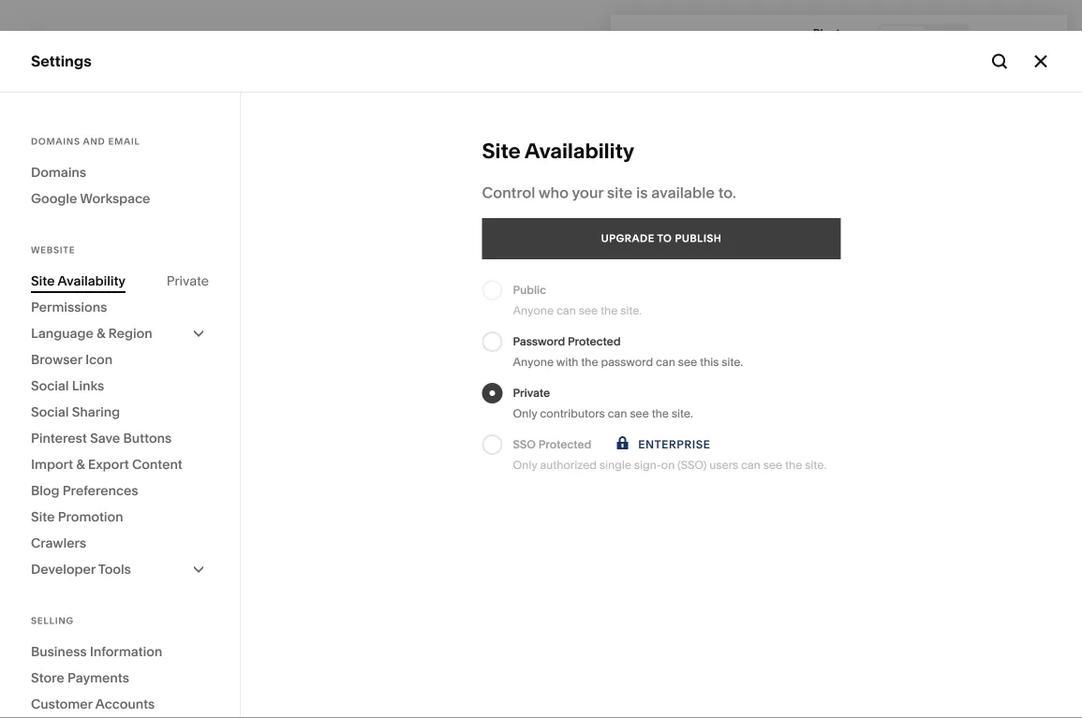 Task type: locate. For each thing, give the bounding box(es) containing it.
now
[[292, 239, 321, 255]]

can inside the password protected anyone with the password can see this site.
[[656, 356, 676, 369]]

2 settings from the top
[[31, 509, 90, 528]]

private inside the private only contributors can see the site.
[[513, 387, 550, 400]]

&
[[97, 326, 105, 342], [76, 457, 85, 473]]

scheduling
[[31, 283, 112, 301]]

customer
[[31, 697, 93, 713]]

& inside dropdown button
[[97, 326, 105, 342]]

see
[[579, 304, 598, 318], [678, 356, 698, 369], [630, 407, 649, 421], [764, 459, 783, 472]]

language & region button
[[31, 321, 209, 347]]

email
[[108, 136, 140, 147]]

site availability up who at the top of page
[[482, 138, 635, 164]]

accounts
[[95, 697, 155, 713]]

1 horizontal spatial private
[[513, 387, 550, 400]]

customer accounts
[[31, 697, 155, 713]]

1 vertical spatial private
[[513, 387, 550, 400]]

site
[[482, 138, 521, 164], [31, 273, 55, 289], [31, 509, 55, 525]]

social links
[[31, 378, 104, 394]]

business information
[[31, 644, 162, 660]]

1 domains from the top
[[31, 136, 80, 147]]

pinterest save buttons
[[31, 431, 172, 447]]

contributors
[[540, 407, 605, 421]]

1 vertical spatial domains
[[31, 165, 86, 180]]

site. right this at right
[[722, 356, 743, 369]]

selling up 'business'
[[31, 616, 74, 627]]

0 vertical spatial site availability
[[482, 138, 635, 164]]

the right the with
[[582, 356, 599, 369]]

customer accounts link
[[31, 692, 209, 718]]

sign-
[[635, 459, 661, 472]]

added
[[394, 239, 435, 255]]

0 vertical spatial anyone
[[513, 304, 554, 318]]

anyone
[[513, 304, 554, 318], [513, 356, 554, 369]]

only inside the private only contributors can see the site.
[[513, 407, 538, 421]]

row group
[[240, 144, 611, 719]]

& up asset library
[[76, 457, 85, 473]]

google
[[31, 191, 77, 207]]

& up 'icon'
[[97, 326, 105, 342]]

asset library link
[[31, 475, 208, 497]]

0 vertical spatial protected
[[568, 335, 621, 349]]

site. up enterprise
[[672, 407, 693, 421]]

settings up domains and email
[[31, 52, 92, 70]]

1 settings from the top
[[31, 52, 92, 70]]

availability up who at the top of page
[[525, 138, 635, 164]]

domains left and
[[31, 136, 80, 147]]

anyone down public
[[513, 304, 554, 318]]

information
[[90, 644, 162, 660]]

0 horizontal spatial availability
[[58, 273, 126, 289]]

1 vertical spatial &
[[76, 457, 85, 473]]

site availability down analytics
[[31, 273, 126, 289]]

1 horizontal spatial site availability
[[482, 138, 635, 164]]

settings
[[31, 52, 92, 70], [31, 509, 90, 528]]

website
[[31, 116, 89, 135], [31, 245, 75, 256]]

can inside public anyone can see the site.
[[557, 304, 576, 318]]

1 vertical spatial selling
[[31, 616, 74, 627]]

0 vertical spatial website
[[31, 116, 89, 135]]

finish
[[500, 239, 533, 255]]

the inside the password protected anyone with the password can see this site.
[[582, 356, 599, 369]]

1 vertical spatial website
[[31, 245, 75, 256]]

sso protected
[[513, 438, 592, 452]]

pinterest
[[31, 431, 87, 447]]

selling down domains and email
[[31, 150, 79, 168]]

site inside "link"
[[31, 509, 55, 525]]

social up pinterest
[[31, 404, 69, 420]]

domains up "marketing"
[[31, 165, 86, 180]]

site promotion
[[31, 509, 123, 525]]

your down you've
[[357, 259, 385, 275]]

can up password
[[557, 304, 576, 318]]

1 vertical spatial settings
[[31, 509, 90, 528]]

social inside 'link'
[[31, 404, 69, 420]]

marketing link
[[31, 182, 208, 204]]

2 website from the top
[[31, 245, 75, 256]]

1 vertical spatial protected
[[539, 438, 592, 452]]

see up enterprise button
[[630, 407, 649, 421]]

browser
[[31, 352, 82, 368]]

promotion
[[58, 509, 123, 525]]

can inside the private only contributors can see the site.
[[608, 407, 628, 421]]

(sso)
[[678, 459, 707, 472]]

publish
[[675, 232, 722, 245]]

1 horizontal spatial &
[[97, 326, 105, 342]]

0 vertical spatial your
[[572, 184, 604, 202]]

0 horizontal spatial site availability
[[31, 273, 126, 289]]

0 vertical spatial &
[[97, 326, 105, 342]]

1 vertical spatial social
[[31, 404, 69, 420]]

Search items… text field
[[302, 126, 576, 167]]

business
[[31, 644, 87, 660]]

0 vertical spatial availability
[[525, 138, 635, 164]]

1 vertical spatial anyone
[[513, 356, 554, 369]]

private up contributors
[[513, 387, 550, 400]]

password
[[513, 335, 565, 349]]

protected
[[568, 335, 621, 349], [539, 438, 592, 452]]

2 anyone from the top
[[513, 356, 554, 369]]

enterprise
[[639, 438, 711, 452]]

blog preferences link
[[31, 478, 209, 504]]

private down analytics link
[[167, 273, 209, 289]]

your
[[572, 184, 604, 202], [357, 259, 385, 275]]

website up domains and email
[[31, 116, 89, 135]]

1 horizontal spatial your
[[572, 184, 604, 202]]

only authorized single sign-on (sso) users can see the site.
[[513, 459, 827, 472]]

0 vertical spatial settings
[[31, 52, 92, 70]]

marketing
[[31, 183, 104, 201]]

site.
[[621, 304, 642, 318], [722, 356, 743, 369], [672, 407, 693, 421], [805, 459, 827, 472]]

1 social from the top
[[31, 378, 69, 394]]

private for private only contributors can see the site.
[[513, 387, 550, 400]]

availability up permissions on the left top of page
[[58, 273, 126, 289]]

protected inside the password protected anyone with the password can see this site.
[[568, 335, 621, 349]]

1 only from the top
[[513, 407, 538, 421]]

your left site
[[572, 184, 604, 202]]

0 horizontal spatial your
[[357, 259, 385, 275]]

1 horizontal spatial availability
[[525, 138, 635, 164]]

store payments
[[31, 671, 129, 687]]

1 website from the top
[[31, 116, 89, 135]]

social down browser
[[31, 378, 69, 394]]

preferences
[[63, 483, 138, 499]]

see left this at right
[[678, 356, 698, 369]]

is
[[637, 184, 648, 202]]

only up the sso
[[513, 407, 538, 421]]

google workspace
[[31, 191, 150, 207]]

tools
[[98, 562, 131, 578]]

selling link
[[31, 149, 208, 171]]

library
[[75, 476, 125, 494]]

plant
[[814, 26, 841, 40]]

0 horizontal spatial &
[[76, 457, 85, 473]]

& for import
[[76, 457, 85, 473]]

0 vertical spatial only
[[513, 407, 538, 421]]

the up the password protected anyone with the password can see this site.
[[601, 304, 618, 318]]

site. up the password protected anyone with the password can see this site.
[[621, 304, 642, 318]]

2 domains from the top
[[31, 165, 86, 180]]

you've
[[351, 239, 391, 255]]

website up scheduling
[[31, 245, 75, 256]]

store payments link
[[31, 666, 209, 692]]

password protected anyone with the password can see this site.
[[513, 335, 743, 369]]

site
[[607, 184, 633, 202]]

site availability
[[482, 138, 635, 164], [31, 273, 126, 289]]

0 vertical spatial selling
[[31, 150, 79, 168]]

site. inside the password protected anyone with the password can see this site.
[[722, 356, 743, 369]]

0 vertical spatial private
[[167, 273, 209, 289]]

the
[[601, 304, 618, 318], [582, 356, 599, 369], [652, 407, 669, 421], [786, 459, 803, 472]]

1 vertical spatial only
[[513, 459, 538, 472]]

settings up the crawlers
[[31, 509, 90, 528]]

see inside the password protected anyone with the password can see this site.
[[678, 356, 698, 369]]

1 vertical spatial your
[[357, 259, 385, 275]]

the up enterprise button
[[652, 407, 669, 421]]

control who your site is available to.
[[482, 184, 737, 202]]

0 vertical spatial social
[[31, 378, 69, 394]]

protected up authorized
[[539, 438, 592, 452]]

site up control
[[482, 138, 521, 164]]

can right contributors
[[608, 407, 628, 421]]

sharing
[[72, 404, 120, 420]]

2 vertical spatial site
[[31, 509, 55, 525]]

anyone down password
[[513, 356, 554, 369]]

social sharing
[[31, 404, 120, 420]]

site down blog
[[31, 509, 55, 525]]

1 vertical spatial site availability
[[31, 273, 126, 289]]

site down analytics
[[31, 273, 55, 289]]

protected up the with
[[568, 335, 621, 349]]

users
[[710, 459, 739, 472]]

site. inside public anyone can see the site.
[[621, 304, 642, 318]]

asset
[[31, 476, 71, 494]]

2 social from the top
[[31, 404, 69, 420]]

private only contributors can see the site.
[[513, 387, 693, 421]]

developer
[[31, 562, 96, 578]]

anyone inside the password protected anyone with the password can see this site.
[[513, 356, 554, 369]]

0 vertical spatial domains
[[31, 136, 80, 147]]

domains link
[[31, 159, 209, 186]]

see up the password protected anyone with the password can see this site.
[[579, 304, 598, 318]]

icon
[[85, 352, 113, 368]]

all
[[271, 90, 297, 115]]

only down the sso
[[513, 459, 538, 472]]

site. right users
[[805, 459, 827, 472]]

can right password
[[656, 356, 676, 369]]

import & export content link
[[31, 452, 209, 478]]

save
[[90, 431, 120, 447]]

1 anyone from the top
[[513, 304, 554, 318]]

availability
[[525, 138, 635, 164], [58, 273, 126, 289]]

0 horizontal spatial private
[[167, 273, 209, 289]]

scheduling link
[[31, 282, 208, 304]]

single
[[600, 459, 632, 472]]

browser icon link
[[31, 347, 209, 373]]



Task type: vqa. For each thing, say whether or not it's contained in the screenshot.


Task type: describe. For each thing, give the bounding box(es) containing it.
domains and email
[[31, 136, 140, 147]]

content
[[132, 457, 183, 473]]

links
[[72, 378, 104, 394]]

can right users
[[741, 459, 761, 472]]

protected for password
[[568, 335, 621, 349]]

asset library
[[31, 476, 125, 494]]

site promotion link
[[31, 504, 209, 531]]

pinterest save buttons link
[[31, 426, 209, 452]]

anyone inside public anyone can see the site.
[[513, 304, 554, 318]]

this
[[700, 356, 719, 369]]

upgrade to publish button
[[482, 218, 841, 260]]

public
[[513, 284, 546, 297]]

import
[[31, 457, 73, 473]]

who
[[539, 184, 569, 202]]

blog
[[31, 483, 60, 499]]

import & export content
[[31, 457, 183, 473]]

help link
[[31, 542, 64, 562]]

store.
[[388, 259, 422, 275]]

site. inside the private only contributors can see the site.
[[672, 407, 693, 421]]

store
[[31, 671, 64, 687]]

and
[[83, 136, 105, 147]]

now that you've added products, finish setting up your store.
[[292, 239, 533, 275]]

setting
[[292, 259, 335, 275]]

payments
[[68, 671, 129, 687]]

sso
[[513, 438, 536, 452]]

region
[[108, 326, 153, 342]]

business information link
[[31, 639, 209, 666]]

domains for domains
[[31, 165, 86, 180]]

social links link
[[31, 373, 209, 399]]

available
[[652, 184, 715, 202]]

the inside public anyone can see the site.
[[601, 304, 618, 318]]

help
[[31, 543, 64, 561]]

2 only from the top
[[513, 459, 538, 472]]

crawlers link
[[31, 531, 209, 557]]

control
[[482, 184, 536, 202]]

the right users
[[786, 459, 803, 472]]

domains for domains and email
[[31, 136, 80, 147]]

crawlers
[[31, 536, 86, 552]]

1 vertical spatial availability
[[58, 273, 126, 289]]

upgrade to publish
[[601, 232, 722, 245]]

website link
[[31, 115, 208, 137]]

password
[[601, 356, 654, 369]]

social for social links
[[31, 378, 69, 394]]

permissions link
[[31, 294, 209, 321]]

social sharing link
[[31, 399, 209, 426]]

upgrade
[[601, 232, 655, 245]]

to.
[[719, 184, 737, 202]]

with
[[557, 356, 579, 369]]

workspace
[[80, 191, 150, 207]]

0 vertical spatial site
[[482, 138, 521, 164]]

google workspace link
[[31, 186, 209, 212]]

the inside the private only contributors can see the site.
[[652, 407, 669, 421]]

language
[[31, 326, 94, 342]]

& for language
[[97, 326, 105, 342]]

see inside the private only contributors can see the site.
[[630, 407, 649, 421]]

language & region
[[31, 326, 153, 342]]

1 selling from the top
[[31, 150, 79, 168]]

public anyone can see the site.
[[513, 284, 642, 318]]

permissions
[[31, 299, 107, 315]]

authorized
[[540, 459, 597, 472]]

social for social sharing
[[31, 404, 69, 420]]

products,
[[438, 239, 497, 255]]

your inside now that you've added products, finish setting up your store.
[[357, 259, 385, 275]]

settings link
[[31, 509, 208, 531]]

upgrade to publish link
[[482, 218, 841, 260]]

on
[[661, 459, 675, 472]]

analytics
[[31, 249, 97, 268]]

developer tools
[[31, 562, 131, 578]]

2 selling from the top
[[31, 616, 74, 627]]

johnsmith43233@gmail.com
[[75, 619, 224, 633]]

see right users
[[764, 459, 783, 472]]

1 vertical spatial site
[[31, 273, 55, 289]]

buttons
[[123, 431, 172, 447]]

protected for sso
[[539, 438, 592, 452]]

up
[[338, 259, 354, 275]]

export
[[88, 457, 129, 473]]

analytics link
[[31, 248, 208, 270]]

see inside public anyone can see the site.
[[579, 304, 598, 318]]

browser icon
[[31, 352, 113, 368]]

johnsmith43233@gmail.com button
[[28, 600, 224, 636]]

private for private
[[167, 273, 209, 289]]

blog preferences
[[31, 483, 138, 499]]



